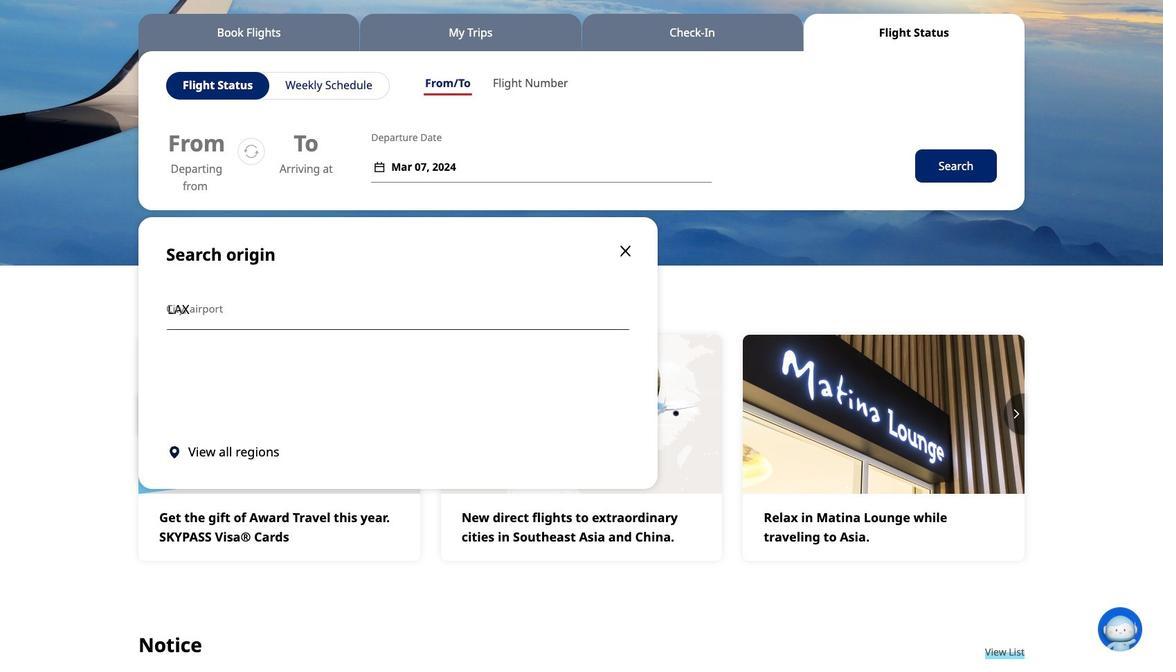 Task type: describe. For each thing, give the bounding box(es) containing it.
types of flight status group
[[166, 72, 390, 100]]

search type for departure and arrival group
[[414, 72, 579, 98]]



Task type: locate. For each thing, give the bounding box(es) containing it.
document
[[139, 217, 658, 490]]

None text field
[[166, 288, 630, 330]]

dialog
[[139, 211, 1025, 490]]

tab list
[[139, 14, 1025, 51]]



